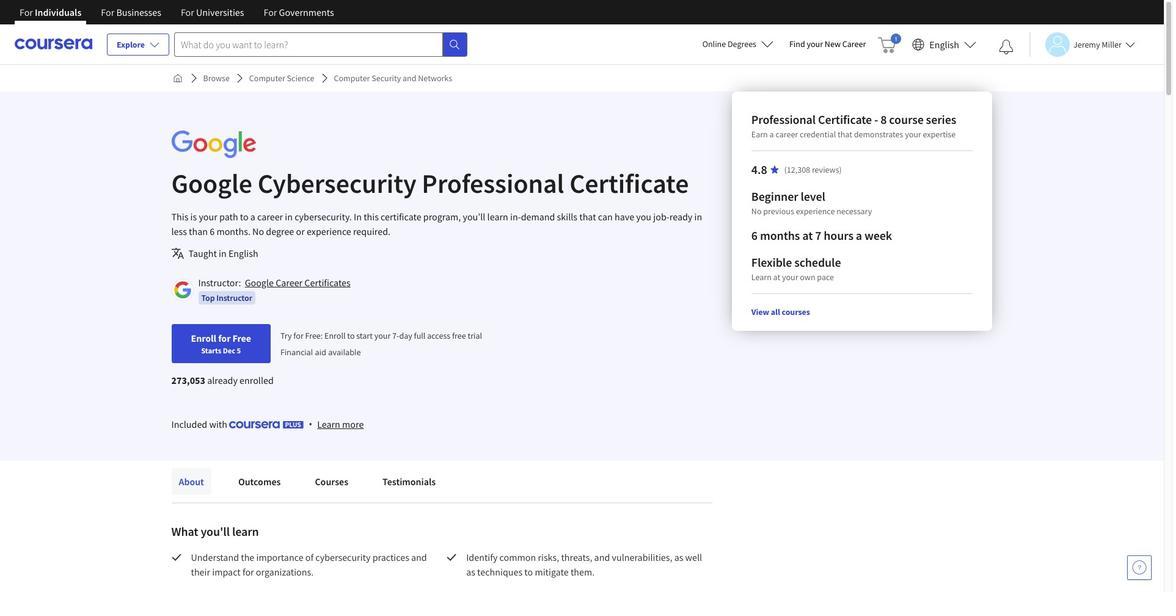 Task type: locate. For each thing, give the bounding box(es) containing it.
for left universities
[[181, 6, 194, 18]]

8
[[881, 112, 887, 127]]

for for individuals
[[20, 6, 33, 18]]

to
[[240, 211, 249, 223], [347, 331, 355, 342], [525, 567, 533, 579]]

is
[[190, 211, 197, 223]]

credential
[[800, 129, 836, 140]]

1 horizontal spatial career
[[843, 39, 866, 50]]

to inside this is your path to a career in cybersecurity. in this certificate program, you'll learn in-demand skills that can have you job-ready in less than 6 months. no degree or experience required.
[[240, 211, 249, 223]]

dec
[[223, 346, 235, 356]]

risks,
[[538, 552, 559, 564]]

• learn more
[[309, 418, 364, 432]]

1 horizontal spatial enroll
[[325, 331, 346, 342]]

mitigate
[[535, 567, 569, 579]]

at inside flexible schedule learn at your own pace
[[774, 272, 781, 283]]

for down the on the bottom left of the page
[[243, 567, 254, 579]]

identify common risks, threats, and vulnerabilities, as well as techniques to mitigate them.
[[467, 552, 704, 579]]

and
[[403, 73, 417, 84], [411, 552, 427, 564], [595, 552, 610, 564]]

0 vertical spatial english
[[930, 38, 960, 50]]

0 horizontal spatial career
[[276, 277, 303, 289]]

0 horizontal spatial certificate
[[570, 167, 689, 201]]

1 vertical spatial learn
[[317, 419, 340, 431]]

a right the earn
[[770, 129, 774, 140]]

learn inside • learn more
[[317, 419, 340, 431]]

3 for from the left
[[181, 6, 194, 18]]

0 horizontal spatial enroll
[[191, 333, 216, 345]]

google
[[171, 167, 252, 201], [245, 277, 274, 289]]

(12,308
[[785, 164, 811, 175]]

beginner
[[752, 189, 799, 204]]

your right the find
[[807, 39, 823, 50]]

computer left the science
[[249, 73, 285, 84]]

1 vertical spatial as
[[467, 567, 476, 579]]

(12,308 reviews)
[[785, 164, 842, 175]]

learn up the on the bottom left of the page
[[232, 525, 259, 540]]

0 horizontal spatial career
[[257, 211, 283, 223]]

courses
[[782, 307, 811, 318]]

6 months at 7 hours a week
[[752, 228, 893, 243]]

0 vertical spatial that
[[838, 129, 853, 140]]

learn inside flexible schedule learn at your own pace
[[752, 272, 772, 283]]

1 vertical spatial no
[[253, 226, 264, 238]]

demand
[[521, 211, 555, 223]]

free
[[452, 331, 466, 342]]

experience down level
[[796, 206, 835, 217]]

4.8
[[752, 162, 768, 177]]

career left the certificates
[[276, 277, 303, 289]]

0 vertical spatial at
[[803, 228, 813, 243]]

courses link
[[308, 469, 356, 496]]

0 horizontal spatial no
[[253, 226, 264, 238]]

for inside "try for free: enroll to start your 7-day full access free trial financial aid available"
[[294, 331, 304, 342]]

course
[[890, 112, 924, 127]]

at left 7
[[803, 228, 813, 243]]

0 horizontal spatial 6
[[210, 226, 215, 238]]

them.
[[571, 567, 595, 579]]

0 vertical spatial career
[[776, 129, 799, 140]]

for up dec
[[218, 333, 231, 345]]

2 horizontal spatial to
[[525, 567, 533, 579]]

financial aid available button
[[281, 347, 361, 358]]

your down course
[[905, 129, 922, 140]]

english down months.
[[229, 248, 258, 260]]

miller
[[1102, 39, 1122, 50]]

0 horizontal spatial to
[[240, 211, 249, 223]]

program,
[[424, 211, 461, 223]]

1 horizontal spatial a
[[770, 129, 774, 140]]

no left previous
[[752, 206, 762, 217]]

your inside "professional certificate - 8 course series earn a career credential that demonstrates your expertise"
[[905, 129, 922, 140]]

0 horizontal spatial as
[[467, 567, 476, 579]]

2 horizontal spatial for
[[294, 331, 304, 342]]

computer for computer security and networks
[[334, 73, 370, 84]]

career right the earn
[[776, 129, 799, 140]]

1 vertical spatial learn
[[232, 525, 259, 540]]

5
[[237, 346, 241, 356]]

1 vertical spatial career
[[257, 211, 283, 223]]

enroll inside "try for free: enroll to start your 7-day full access free trial financial aid available"
[[325, 331, 346, 342]]

1 horizontal spatial experience
[[796, 206, 835, 217]]

no left degree
[[253, 226, 264, 238]]

2 for from the left
[[101, 6, 114, 18]]

try for free: enroll to start your 7-day full access free trial financial aid available
[[281, 331, 482, 358]]

0 vertical spatial certificate
[[819, 112, 872, 127]]

day
[[399, 331, 413, 342]]

0 vertical spatial experience
[[796, 206, 835, 217]]

experience inside this is your path to a career in cybersecurity. in this certificate program, you'll learn in-demand skills that can have you job-ready in less than 6 months. no degree or experience required.
[[307, 226, 351, 238]]

that inside "professional certificate - 8 course series earn a career credential that demonstrates your expertise"
[[838, 129, 853, 140]]

professional inside "professional certificate - 8 course series earn a career credential that demonstrates your expertise"
[[752, 112, 816, 127]]

6 left months
[[752, 228, 758, 243]]

1 horizontal spatial 6
[[752, 228, 758, 243]]

certificate
[[819, 112, 872, 127], [570, 167, 689, 201]]

in right ready
[[695, 211, 703, 223]]

practices
[[373, 552, 409, 564]]

1 horizontal spatial for
[[243, 567, 254, 579]]

1 horizontal spatial to
[[347, 331, 355, 342]]

1 vertical spatial to
[[347, 331, 355, 342]]

1 horizontal spatial as
[[675, 552, 684, 564]]

0 vertical spatial to
[[240, 211, 249, 223]]

0 horizontal spatial learn
[[317, 419, 340, 431]]

for left businesses
[[101, 6, 114, 18]]

home image
[[173, 73, 182, 83]]

1 vertical spatial at
[[774, 272, 781, 283]]

professional up you'll
[[422, 167, 565, 201]]

of
[[306, 552, 314, 564]]

0 vertical spatial a
[[770, 129, 774, 140]]

to left start
[[347, 331, 355, 342]]

2 computer from the left
[[334, 73, 370, 84]]

previous
[[764, 206, 795, 217]]

series
[[927, 112, 957, 127]]

0 horizontal spatial professional
[[422, 167, 565, 201]]

experience down cybersecurity.
[[307, 226, 351, 238]]

instructor
[[216, 293, 252, 304]]

security
[[372, 73, 401, 84]]

your left own
[[782, 272, 799, 283]]

a left week
[[856, 228, 863, 243]]

learn right •
[[317, 419, 340, 431]]

0 horizontal spatial learn
[[232, 525, 259, 540]]

0 horizontal spatial for
[[218, 333, 231, 345]]

for
[[20, 6, 33, 18], [101, 6, 114, 18], [181, 6, 194, 18], [264, 6, 277, 18]]

no inside beginner level no previous experience necessary
[[752, 206, 762, 217]]

1 horizontal spatial english
[[930, 38, 960, 50]]

expertise
[[923, 129, 956, 140]]

a
[[770, 129, 774, 140], [251, 211, 255, 223], [856, 228, 863, 243]]

than
[[189, 226, 208, 238]]

2 horizontal spatial a
[[856, 228, 863, 243]]

google inside instructor: google career certificates top instructor
[[245, 277, 274, 289]]

1 horizontal spatial certificate
[[819, 112, 872, 127]]

certificate up have
[[570, 167, 689, 201]]

online
[[703, 39, 726, 50]]

learn down flexible
[[752, 272, 772, 283]]

for left individuals
[[20, 6, 33, 18]]

6 right than
[[210, 226, 215, 238]]

for governments
[[264, 6, 334, 18]]

have
[[615, 211, 635, 223]]

and up them.
[[595, 552, 610, 564]]

career right the new
[[843, 39, 866, 50]]

to inside "try for free: enroll to start your 7-day full access free trial financial aid available"
[[347, 331, 355, 342]]

at down flexible
[[774, 272, 781, 283]]

0 vertical spatial no
[[752, 206, 762, 217]]

2 vertical spatial a
[[856, 228, 863, 243]]

coursera plus image
[[229, 422, 304, 429]]

1 vertical spatial that
[[580, 211, 596, 223]]

1 vertical spatial english
[[229, 248, 258, 260]]

enroll for free starts dec 5
[[191, 333, 251, 356]]

0 vertical spatial as
[[675, 552, 684, 564]]

6
[[210, 226, 215, 238], [752, 228, 758, 243]]

with
[[209, 419, 227, 431]]

your inside find your new career link
[[807, 39, 823, 50]]

None search field
[[174, 32, 468, 57]]

enroll inside enroll for free starts dec 5
[[191, 333, 216, 345]]

career inside "professional certificate - 8 course series earn a career credential that demonstrates your expertise"
[[776, 129, 799, 140]]

1 horizontal spatial in
[[285, 211, 293, 223]]

career up degree
[[257, 211, 283, 223]]

computer inside computer science link
[[249, 73, 285, 84]]

explore button
[[107, 34, 169, 56]]

financial
[[281, 347, 313, 358]]

pace
[[818, 272, 834, 283]]

1 for from the left
[[20, 6, 33, 18]]

0 vertical spatial career
[[843, 39, 866, 50]]

english
[[930, 38, 960, 50], [229, 248, 258, 260]]

career
[[843, 39, 866, 50], [276, 277, 303, 289]]

for right try
[[294, 331, 304, 342]]

0 horizontal spatial a
[[251, 211, 255, 223]]

2 vertical spatial to
[[525, 567, 533, 579]]

0 vertical spatial learn
[[752, 272, 772, 283]]

as
[[675, 552, 684, 564], [467, 567, 476, 579]]

included with
[[171, 419, 229, 431]]

in up degree
[[285, 211, 293, 223]]

google up instructor
[[245, 277, 274, 289]]

a inside this is your path to a career in cybersecurity. in this certificate program, you'll learn in-demand skills that can have you job-ready in less than 6 months. no degree or experience required.
[[251, 211, 255, 223]]

enroll up 'available'
[[325, 331, 346, 342]]

professional up the earn
[[752, 112, 816, 127]]

1 horizontal spatial computer
[[334, 73, 370, 84]]

months.
[[217, 226, 251, 238]]

this is your path to a career in cybersecurity. in this certificate program, you'll learn in-demand skills that can have you job-ready in less than 6 months. no degree or experience required.
[[171, 211, 703, 238]]

1 horizontal spatial professional
[[752, 112, 816, 127]]

0 horizontal spatial that
[[580, 211, 596, 223]]

businesses
[[116, 6, 161, 18]]

1 horizontal spatial learn
[[488, 211, 508, 223]]

1 computer from the left
[[249, 73, 285, 84]]

0 horizontal spatial computer
[[249, 73, 285, 84]]

taught
[[189, 248, 217, 260]]

your right is
[[199, 211, 218, 223]]

full
[[414, 331, 426, 342]]

no
[[752, 206, 762, 217], [253, 226, 264, 238]]

1 vertical spatial experience
[[307, 226, 351, 238]]

2 horizontal spatial in
[[695, 211, 703, 223]]

1 horizontal spatial that
[[838, 129, 853, 140]]

your left the 7-
[[375, 331, 391, 342]]

computer for computer science
[[249, 73, 285, 84]]

career inside instructor: google career certificates top instructor
[[276, 277, 303, 289]]

to right path
[[240, 211, 249, 223]]

for left governments
[[264, 6, 277, 18]]

techniques
[[478, 567, 523, 579]]

0 vertical spatial learn
[[488, 211, 508, 223]]

english inside button
[[930, 38, 960, 50]]

0 horizontal spatial english
[[229, 248, 258, 260]]

1 vertical spatial career
[[276, 277, 303, 289]]

level
[[801, 189, 826, 204]]

that left can at right top
[[580, 211, 596, 223]]

What do you want to learn? text field
[[174, 32, 443, 57]]

learn left in-
[[488, 211, 508, 223]]

1 vertical spatial a
[[251, 211, 255, 223]]

as down identify
[[467, 567, 476, 579]]

for inside enroll for free starts dec 5
[[218, 333, 231, 345]]

1 vertical spatial certificate
[[570, 167, 689, 201]]

enroll up starts
[[191, 333, 216, 345]]

for for businesses
[[101, 6, 114, 18]]

flexible
[[752, 255, 792, 270]]

1 horizontal spatial no
[[752, 206, 762, 217]]

english right shopping cart: 1 item icon
[[930, 38, 960, 50]]

0 vertical spatial professional
[[752, 112, 816, 127]]

1 vertical spatial google
[[245, 277, 274, 289]]

find your new career link
[[784, 37, 873, 52]]

a right path
[[251, 211, 255, 223]]

organizations.
[[256, 567, 314, 579]]

top
[[201, 293, 215, 304]]

flexible schedule learn at your own pace
[[752, 255, 841, 283]]

can
[[598, 211, 613, 223]]

to down common
[[525, 567, 533, 579]]

google up path
[[171, 167, 252, 201]]

computer left security
[[334, 73, 370, 84]]

1 horizontal spatial career
[[776, 129, 799, 140]]

4 for from the left
[[264, 6, 277, 18]]

0 horizontal spatial experience
[[307, 226, 351, 238]]

online degrees
[[703, 39, 757, 50]]

as left well
[[675, 552, 684, 564]]

jeremy miller button
[[1030, 32, 1136, 57]]

that right credential
[[838, 129, 853, 140]]

273,053 already enrolled
[[171, 375, 274, 387]]

online degrees button
[[693, 31, 784, 57]]

1 horizontal spatial learn
[[752, 272, 772, 283]]

for for try
[[294, 331, 304, 342]]

learn more link
[[317, 418, 364, 432]]

demonstrates
[[854, 129, 904, 140]]

universities
[[196, 6, 244, 18]]

view
[[752, 307, 770, 318]]

in right taught
[[219, 248, 227, 260]]

common
[[500, 552, 536, 564]]

and right practices at left bottom
[[411, 552, 427, 564]]

0 horizontal spatial at
[[774, 272, 781, 283]]

certificate up credential
[[819, 112, 872, 127]]



Task type: describe. For each thing, give the bounding box(es) containing it.
reviews)
[[812, 164, 842, 175]]

earn
[[752, 129, 768, 140]]

find
[[790, 39, 806, 50]]

or
[[296, 226, 305, 238]]

and inside the understand the importance of cybersecurity practices and their impact for organizations.
[[411, 552, 427, 564]]

1 horizontal spatial at
[[803, 228, 813, 243]]

english button
[[908, 24, 982, 64]]

months
[[760, 228, 800, 243]]

schedule
[[795, 255, 841, 270]]

1 vertical spatial professional
[[422, 167, 565, 201]]

jeremy
[[1074, 39, 1101, 50]]

and inside identify common risks, threats, and vulnerabilities, as well as techniques to mitigate them.
[[595, 552, 610, 564]]

networks
[[418, 73, 452, 84]]

instructor: google career certificates top instructor
[[198, 277, 351, 304]]

all
[[771, 307, 781, 318]]

•
[[309, 418, 313, 432]]

you'll
[[201, 525, 230, 540]]

cybersecurity.
[[295, 211, 352, 223]]

testimonials link
[[375, 469, 443, 496]]

week
[[865, 228, 893, 243]]

vulnerabilities,
[[612, 552, 673, 564]]

available
[[328, 347, 361, 358]]

new
[[825, 39, 841, 50]]

google image
[[171, 131, 256, 158]]

in
[[354, 211, 362, 223]]

7-
[[393, 331, 399, 342]]

to for enroll
[[347, 331, 355, 342]]

beginner level no previous experience necessary
[[752, 189, 873, 217]]

google career certificates image
[[173, 281, 192, 300]]

ready
[[670, 211, 693, 223]]

skills
[[557, 211, 578, 223]]

their
[[191, 567, 210, 579]]

google cybersecurity professional certificate
[[171, 167, 689, 201]]

understand the importance of cybersecurity practices and their impact for organizations.
[[191, 552, 429, 579]]

shopping cart: 1 item image
[[879, 34, 902, 53]]

your inside "try for free: enroll to start your 7-day full access free trial financial aid available"
[[375, 331, 391, 342]]

required.
[[353, 226, 391, 238]]

and right security
[[403, 73, 417, 84]]

this
[[364, 211, 379, 223]]

view all courses link
[[752, 307, 811, 318]]

certificate
[[381, 211, 422, 223]]

browse link
[[198, 67, 235, 89]]

for inside the understand the importance of cybersecurity practices and their impact for organizations.
[[243, 567, 254, 579]]

access
[[427, 331, 451, 342]]

more
[[342, 419, 364, 431]]

for for governments
[[264, 6, 277, 18]]

learn inside this is your path to a career in cybersecurity. in this certificate program, you'll learn in-demand skills that can have you job-ready in less than 6 months. no degree or experience required.
[[488, 211, 508, 223]]

about
[[179, 476, 204, 488]]

for for universities
[[181, 6, 194, 18]]

view all courses
[[752, 307, 811, 318]]

explore
[[117, 39, 145, 50]]

0 horizontal spatial in
[[219, 248, 227, 260]]

banner navigation
[[10, 0, 344, 34]]

experience inside beginner level no previous experience necessary
[[796, 206, 835, 217]]

help center image
[[1133, 561, 1147, 576]]

a for 6 months at 7 hours a week
[[856, 228, 863, 243]]

impact
[[212, 567, 241, 579]]

understand
[[191, 552, 239, 564]]

necessary
[[837, 206, 873, 217]]

show notifications image
[[1000, 40, 1014, 54]]

browse
[[203, 73, 230, 84]]

certificates
[[305, 277, 351, 289]]

career inside find your new career link
[[843, 39, 866, 50]]

taught in english
[[189, 248, 258, 260]]

identify
[[467, 552, 498, 564]]

threats,
[[561, 552, 593, 564]]

professional certificate - 8 course series earn a career credential that demonstrates your expertise
[[752, 112, 957, 140]]

cybersecurity
[[316, 552, 371, 564]]

that inside this is your path to a career in cybersecurity. in this certificate program, you'll learn in-demand skills that can have you job-ready in less than 6 months. no degree or experience required.
[[580, 211, 596, 223]]

try
[[281, 331, 292, 342]]

start
[[357, 331, 373, 342]]

enrolled
[[240, 375, 274, 387]]

6 inside this is your path to a career in cybersecurity. in this certificate program, you'll learn in-demand skills that can have you job-ready in less than 6 months. no degree or experience required.
[[210, 226, 215, 238]]

your inside this is your path to a career in cybersecurity. in this certificate program, you'll learn in-demand skills that can have you job-ready in less than 6 months. no degree or experience required.
[[199, 211, 218, 223]]

-
[[875, 112, 879, 127]]

a inside "professional certificate - 8 course series earn a career credential that demonstrates your expertise"
[[770, 129, 774, 140]]

about link
[[171, 469, 211, 496]]

for for enroll
[[218, 333, 231, 345]]

no inside this is your path to a career in cybersecurity. in this certificate program, you'll learn in-demand skills that can have you job-ready in less than 6 months. no degree or experience required.
[[253, 226, 264, 238]]

coursera image
[[15, 34, 92, 54]]

career inside this is your path to a career in cybersecurity. in this certificate program, you'll learn in-demand skills that can have you job-ready in less than 6 months. no degree or experience required.
[[257, 211, 283, 223]]

trial
[[468, 331, 482, 342]]

7
[[816, 228, 822, 243]]

google career certificates link
[[245, 277, 351, 289]]

for businesses
[[101, 6, 161, 18]]

degrees
[[728, 39, 757, 50]]

certificate inside "professional certificate - 8 course series earn a career credential that demonstrates your expertise"
[[819, 112, 872, 127]]

the
[[241, 552, 254, 564]]

for individuals
[[20, 6, 82, 18]]

computer science link
[[244, 67, 319, 89]]

in-
[[510, 211, 521, 223]]

to inside identify common risks, threats, and vulnerabilities, as well as techniques to mitigate them.
[[525, 567, 533, 579]]

already
[[207, 375, 238, 387]]

0 vertical spatial google
[[171, 167, 252, 201]]

courses
[[315, 476, 349, 488]]

you
[[637, 211, 652, 223]]

free
[[233, 333, 251, 345]]

importance
[[256, 552, 304, 564]]

your inside flexible schedule learn at your own pace
[[782, 272, 799, 283]]

individuals
[[35, 6, 82, 18]]

273,053
[[171, 375, 205, 387]]

free:
[[305, 331, 323, 342]]

a for this is your path to a career in cybersecurity. in this certificate program, you'll learn in-demand skills that can have you job-ready in less than 6 months. no degree or experience required.
[[251, 211, 255, 223]]

testimonials
[[383, 476, 436, 488]]

governments
[[279, 6, 334, 18]]

to for path
[[240, 211, 249, 223]]



Task type: vqa. For each thing, say whether or not it's contained in the screenshot.
5
yes



